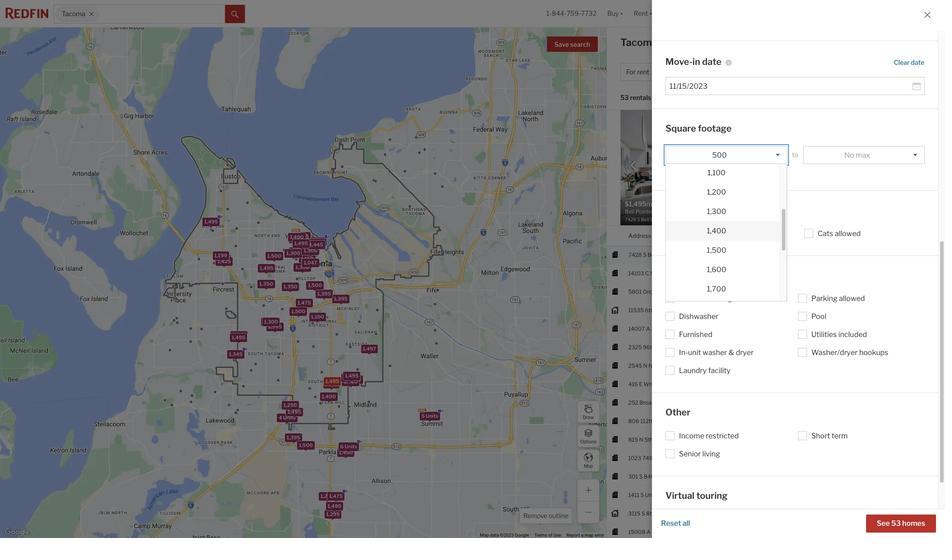 Task type: vqa. For each thing, say whether or not it's contained in the screenshot.


Task type: describe. For each thing, give the bounding box(es) containing it.
1 down baths button
[[816, 251, 819, 258]]

unit
[[673, 381, 684, 388]]

allowed for parking allowed
[[839, 294, 865, 303]]

1,497
[[363, 346, 376, 352]]

1,225
[[348, 376, 361, 383]]

address
[[628, 232, 651, 239]]

up to $1.5k
[[676, 68, 710, 76]]

homes
[[902, 519, 925, 528]]

3d
[[679, 515, 689, 524]]

2.5
[[816, 307, 824, 314]]

location button
[[688, 226, 712, 246]]

no
[[844, 151, 854, 159]]

1,199
[[214, 252, 227, 259]]

—
[[838, 145, 843, 152]]

utilities
[[811, 331, 837, 339]]

tacoma for 1023 74th st e
[[688, 455, 709, 462]]

s down the reset
[[658, 529, 662, 536]]

s left 8th
[[642, 510, 645, 517]]

1,200
[[707, 188, 726, 196]]

dialog containing 1,100
[[666, 163, 787, 318]]

1,445
[[310, 242, 323, 248]]

clear
[[894, 58, 910, 66]]

move-in date
[[666, 56, 722, 67]]

rentals
[[660, 37, 696, 48]]

1,425
[[217, 258, 231, 264]]

1 down "utilities"
[[816, 344, 819, 351]]

1 down beds button
[[791, 251, 794, 258]]

cats
[[818, 229, 833, 238]]

$1,300+ /mo
[[734, 344, 766, 351]]

15008 a st s
[[628, 529, 662, 536]]

allowed for cats allowed
[[835, 229, 861, 238]]

3d walkthrough & video tour
[[679, 515, 775, 524]]

favorite this home image up homes
[[922, 508, 933, 518]]

53 rentals
[[620, 94, 651, 102]]

air conditioning
[[679, 294, 732, 303]]

96th
[[643, 344, 655, 351]]

6 inside map region
[[340, 444, 344, 450]]

tacoma up for rent
[[620, 37, 658, 48]]

s right 1411
[[641, 492, 644, 499]]

s right '96th'
[[663, 344, 667, 351]]

senior
[[679, 450, 701, 458]]

furnished
[[679, 331, 712, 339]]

short term
[[811, 432, 848, 440]]

tacoma for 301 s 84th st
[[688, 473, 709, 480]]

house, apartment button
[[729, 63, 805, 81]]

draw
[[583, 415, 594, 420]]

dr
[[671, 362, 677, 369]]

e right 416
[[639, 381, 643, 388]]

1 vertical spatial 1,475
[[329, 493, 343, 499]]

e for 11535 6th ave e
[[666, 307, 669, 314]]

576
[[841, 251, 852, 258]]

use
[[554, 533, 561, 538]]

utilities included
[[811, 331, 867, 339]]

800
[[841, 325, 852, 332]]

1,318
[[263, 318, 276, 325]]

rent
[[637, 68, 649, 76]]

save
[[554, 41, 569, 48]]

1 horizontal spatial 1,150
[[325, 381, 338, 387]]

tacoma for 7428 s bell st
[[688, 251, 709, 258]]

$1,400
[[734, 473, 751, 480]]

a
[[581, 533, 584, 538]]

252
[[628, 399, 638, 406]]

apartment
[[757, 68, 790, 76]]

sort
[[662, 94, 675, 102]]

reset
[[661, 519, 681, 528]]

address button
[[628, 226, 651, 246]]

restricted
[[706, 432, 739, 440]]

in
[[693, 56, 700, 67]]

draw button
[[577, 401, 600, 423]]

$1,300+
[[734, 344, 754, 351]]

hoa
[[783, 145, 795, 152]]

815
[[628, 436, 638, 443]]

photo of 7428 s bell st, tacoma, wa 98408 image
[[620, 110, 776, 225]]

st right 15008
[[652, 529, 657, 536]]

tacoma left remove tacoma image
[[62, 10, 85, 18]]

baths
[[816, 232, 832, 239]]

days for 17 days
[[888, 473, 900, 480]]

reset all
[[661, 519, 690, 528]]

2325 96th st s
[[628, 344, 667, 351]]

8th
[[646, 510, 655, 517]]

list box containing 500
[[666, 146, 787, 318]]

map data ©2023 google
[[480, 533, 529, 538]]

error
[[595, 533, 604, 538]]

favorite this home image right 2 days
[[922, 526, 933, 537]]

2 for 2
[[791, 473, 794, 480]]

0 vertical spatial &
[[729, 349, 734, 357]]

$1,295
[[734, 436, 751, 443]]

dishwasher
[[679, 312, 719, 321]]

0 horizontal spatial 1,475
[[298, 300, 311, 306]]

tacoma for 1411 s union ave
[[688, 492, 709, 499]]

units for 5 units
[[426, 413, 438, 419]]

416 e wright ave unit 1
[[628, 381, 687, 388]]

0 horizontal spatial 1,450
[[309, 240, 322, 246]]

7428 s bell st
[[628, 251, 664, 258]]

map for map
[[584, 463, 593, 469]]

beds button
[[791, 226, 805, 246]]

see
[[877, 519, 890, 528]]

1 vertical spatial &
[[734, 515, 740, 524]]

st right '96th'
[[657, 344, 662, 351]]

google image
[[2, 527, 32, 538]]

$1.5k
[[693, 68, 710, 76]]

2 for 2 days
[[881, 529, 885, 536]]

1,600
[[707, 265, 726, 274]]

st right bell
[[658, 251, 664, 258]]

broadway
[[640, 399, 665, 406]]

outline
[[549, 512, 569, 520]]

terms of use link
[[535, 533, 561, 538]]

st right 74th
[[656, 455, 661, 462]]

5 units
[[422, 413, 438, 419]]

units for 4 units
[[283, 414, 296, 421]]

move-
[[666, 56, 693, 67]]

1411 s union ave
[[628, 492, 671, 499]]

1,300 inside dialog
[[707, 207, 726, 216]]

senior living
[[679, 450, 720, 458]]

for rent
[[626, 68, 649, 76]]

2325
[[628, 344, 642, 351]]

<
[[881, 344, 884, 351]]

e for 806 112th st e
[[662, 418, 665, 425]]

84th
[[644, 473, 656, 480]]

all filters • 6
[[886, 68, 922, 76]]

living
[[702, 450, 720, 458]]

submit search image
[[231, 11, 239, 18]]

14103
[[628, 270, 644, 277]]

53 inside button
[[891, 519, 901, 528]]

map for map data ©2023 google
[[480, 533, 489, 538]]

/
[[831, 68, 833, 76]]

washer/dryer hookups
[[811, 349, 888, 357]]

other
[[666, 407, 691, 418]]

remove outline
[[523, 512, 569, 520]]

favorite this home image up beds
[[782, 210, 793, 220]]

806
[[628, 418, 639, 425]]

for rent button
[[620, 63, 667, 81]]

orchard
[[643, 288, 663, 295]]

options
[[580, 439, 597, 444]]



Task type: locate. For each thing, give the bounding box(es) containing it.
days for 76 days
[[889, 510, 901, 517]]

tacoma for 14103 c st s
[[688, 270, 709, 277]]

tacoma for 815 n 5th st
[[688, 436, 709, 443]]

1 horizontal spatial to
[[792, 151, 798, 159]]

no max
[[844, 151, 870, 159]]

washer/dryer
[[811, 349, 858, 357]]

$1,400 /mo
[[734, 473, 761, 480]]

st right 112th
[[655, 418, 661, 425]]

days down see
[[886, 529, 898, 536]]

1 parkland from the top
[[688, 325, 711, 332]]

5801
[[628, 288, 642, 295]]

e right '6th'
[[666, 307, 669, 314]]

0 vertical spatial ave
[[655, 307, 665, 314]]

parkland up income
[[688, 418, 711, 425]]

a for 15008
[[647, 529, 651, 536]]

6 inside button
[[918, 68, 922, 76]]

allowed up 576
[[835, 229, 861, 238]]

days
[[889, 251, 900, 258], [888, 473, 900, 480], [889, 510, 901, 517], [886, 529, 898, 536]]

allowed
[[698, 229, 724, 238], [835, 229, 861, 238], [839, 294, 865, 303]]

tacoma up the walkthrough
[[688, 492, 709, 499]]

76 days
[[881, 510, 901, 517]]

0 vertical spatial to
[[686, 68, 692, 76]]

save search
[[554, 41, 590, 48]]

days right 14
[[889, 251, 900, 258]]

favorite this home image right 17 days
[[922, 471, 933, 481]]

1,100 inside map region
[[311, 314, 324, 320]]

5
[[422, 413, 425, 419]]

610-
[[841, 344, 853, 351]]

conditioning
[[690, 294, 732, 303]]

dogs
[[679, 229, 697, 238]]

2 a from the top
[[647, 529, 651, 536]]

n for 2545
[[643, 362, 647, 369]]

0 vertical spatial parkland
[[688, 325, 711, 332]]

to
[[686, 68, 692, 76], [792, 151, 798, 159]]

report
[[567, 533, 580, 538]]

dialog
[[666, 163, 787, 318]]

beds
[[791, 232, 805, 239]]

& left video
[[734, 515, 740, 524]]

clear date button
[[894, 54, 925, 70]]

1,400
[[707, 227, 726, 235], [290, 234, 304, 240], [291, 235, 305, 242], [344, 378, 358, 385], [322, 393, 336, 400]]

/mo right $1,300+
[[756, 344, 766, 351]]

©2023
[[500, 533, 514, 538]]

st right 84th
[[657, 473, 663, 480]]

1 vertical spatial n
[[639, 436, 643, 443]]

17
[[881, 473, 887, 480]]

1 vertical spatial 1,450
[[339, 449, 353, 456]]

tacoma for 5801 orchard st w
[[688, 288, 709, 295]]

allowed right parking
[[839, 294, 865, 303]]

baths button
[[816, 226, 832, 246]]

map left data
[[480, 533, 489, 538]]

days right 76
[[889, 510, 901, 517]]

1 right unit at bottom
[[685, 381, 687, 388]]

1 vertical spatial 6
[[340, 444, 344, 450]]

0 horizontal spatial 1,250
[[283, 402, 297, 408]]

map region
[[0, 0, 680, 538]]

1023 74th st e
[[628, 455, 666, 462]]

map
[[585, 533, 594, 538]]

tacoma up senior living
[[688, 436, 709, 443]]

allowed for dogs allowed
[[698, 229, 724, 238]]

square footage
[[666, 123, 732, 134]]

square
[[666, 123, 696, 134]]

2 vertical spatial ave
[[661, 492, 671, 499]]

1 vertical spatial parkland
[[688, 418, 711, 425]]

2 horizontal spatial units
[[426, 413, 438, 419]]

s right 301
[[639, 473, 643, 480]]

/mo for $1,300+ /mo
[[756, 344, 766, 351]]

1 vertical spatial a
[[647, 529, 651, 536]]

1 vertical spatial 1,100
[[311, 314, 324, 320]]

map inside button
[[584, 463, 593, 469]]

s down 11535 6th ave e
[[658, 325, 661, 332]]

date up $1.5k
[[702, 56, 722, 67]]

1 vertical spatial /mo
[[751, 473, 761, 480]]

parkland for 14007 a st s
[[688, 325, 711, 332]]

ave for union
[[661, 492, 671, 499]]

days right 17
[[888, 473, 900, 480]]

a
[[646, 325, 650, 332], [647, 529, 651, 536]]

term
[[832, 432, 848, 440]]

a right 15008
[[647, 529, 651, 536]]

0 vertical spatial 6
[[918, 68, 922, 76]]

1 horizontal spatial 1+
[[835, 68, 841, 76]]

s left bell
[[643, 251, 647, 258]]

0 horizontal spatial units
[[283, 414, 296, 421]]

1,500
[[707, 246, 726, 255], [267, 253, 281, 259], [308, 282, 322, 288], [291, 308, 305, 315], [299, 442, 313, 449]]

1,295
[[295, 233, 309, 239], [291, 248, 304, 255], [232, 332, 246, 339], [326, 511, 340, 517]]

0 vertical spatial 1,475
[[298, 300, 311, 306]]

s right c at the bottom of the page
[[657, 270, 660, 277]]

date up •
[[911, 58, 924, 66]]

1 vertical spatial map
[[480, 533, 489, 538]]

2
[[791, 473, 794, 480], [881, 529, 885, 536]]

14103 c st s
[[628, 270, 660, 277]]

6th
[[645, 307, 654, 314]]

7428
[[628, 251, 642, 258]]

cats allowed
[[818, 229, 861, 238]]

next button image
[[758, 161, 767, 170]]

max
[[856, 151, 870, 159]]

ave right '6th'
[[655, 307, 665, 314]]

0 vertical spatial n
[[643, 362, 647, 369]]

14007
[[628, 325, 645, 332]]

1+ right /
[[835, 68, 841, 76]]

tacoma up 1,700
[[688, 270, 709, 277]]

st right the 14007
[[651, 325, 657, 332]]

0 vertical spatial 1,250
[[283, 402, 297, 408]]

2545 n narrows dr
[[628, 362, 677, 369]]

footage
[[698, 123, 732, 134]]

0 vertical spatial 1,100
[[708, 168, 726, 177]]

1 right <
[[885, 344, 888, 351]]

tacoma for 2325 96th st s
[[688, 344, 709, 351]]

1 vertical spatial 1,250
[[321, 493, 334, 500]]

0 horizontal spatial to
[[686, 68, 692, 76]]

list box
[[666, 146, 787, 318]]

parkland down the dishwasher at the right bottom of page
[[688, 325, 711, 332]]

1 horizontal spatial map
[[584, 463, 593, 469]]

allowed right "dogs"
[[698, 229, 724, 238]]

520
[[841, 436, 852, 443]]

0 horizontal spatial 1,150
[[301, 256, 314, 262]]

ave left unit at bottom
[[662, 381, 672, 388]]

1 left 860
[[816, 473, 819, 480]]

n right 2545
[[643, 362, 647, 369]]

53 up 2 days
[[891, 519, 901, 528]]

e
[[666, 307, 669, 314], [639, 381, 643, 388], [662, 418, 665, 425], [662, 455, 666, 462]]

1,047
[[304, 260, 317, 266]]

1 horizontal spatial date
[[911, 58, 924, 66]]

Select your move-in date text field
[[670, 82, 913, 90]]

air
[[679, 294, 689, 303]]

up
[[676, 68, 684, 76]]

1 vertical spatial 53
[[891, 519, 901, 528]]

1+ bd / 1+ ba
[[814, 68, 850, 76]]

112th
[[640, 418, 654, 425]]

tacoma down air conditioning
[[688, 307, 709, 314]]

0 vertical spatial a
[[646, 325, 650, 332]]

to inside button
[[686, 68, 692, 76]]

tacoma rentals
[[620, 37, 696, 48]]

dryer
[[736, 349, 754, 357]]

0 vertical spatial 1,450
[[309, 240, 322, 246]]

1 vertical spatial to
[[792, 151, 798, 159]]

status
[[853, 145, 869, 152]]

n
[[643, 362, 647, 369], [639, 436, 643, 443]]

tacoma down furnished at bottom right
[[688, 344, 709, 351]]

parkland for 806 112th st e
[[688, 418, 711, 425]]

/mo up video
[[751, 473, 761, 480]]

5th
[[644, 436, 653, 443]]

1,100
[[708, 168, 726, 177], [311, 314, 324, 320]]

74th
[[642, 455, 654, 462]]

days for 14 days
[[889, 251, 900, 258]]

previous button image
[[629, 161, 638, 170]]

0 horizontal spatial date
[[702, 56, 722, 67]]

1 horizontal spatial 6
[[918, 68, 922, 76]]

days for 2 days
[[886, 529, 898, 536]]

a for 14007
[[646, 325, 650, 332]]

all filters • 6 button
[[869, 63, 928, 81]]

sq.ft.
[[841, 232, 857, 239]]

0 horizontal spatial 1+
[[814, 68, 821, 76]]

1 horizontal spatial 2
[[881, 529, 885, 536]]

1 horizontal spatial 1,475
[[329, 493, 343, 499]]

st
[[658, 251, 664, 258], [650, 270, 656, 277], [664, 288, 670, 295], [651, 325, 657, 332], [657, 344, 662, 351], [655, 418, 661, 425], [654, 436, 660, 443], [656, 455, 661, 462], [657, 473, 663, 480], [656, 510, 662, 517], [652, 529, 657, 536]]

1 a from the top
[[646, 325, 650, 332]]

2 1+ from the left
[[835, 68, 841, 76]]

1 horizontal spatial 53
[[891, 519, 901, 528]]

for
[[626, 68, 636, 76]]

1 vertical spatial ave
[[662, 381, 672, 388]]

76
[[881, 510, 888, 517]]

terms
[[535, 533, 547, 538]]

53 left rentals
[[620, 94, 629, 102]]

income
[[679, 432, 704, 440]]

st right 5th
[[654, 436, 660, 443]]

2 horizontal spatial 1,150
[[343, 375, 356, 381]]

tacoma for 2545 n narrows dr
[[688, 362, 709, 369]]

1,300
[[707, 207, 726, 216], [304, 247, 318, 254], [286, 250, 300, 256], [299, 250, 313, 256], [264, 319, 278, 325]]

dogs allowed
[[679, 229, 724, 238]]

virtual touring
[[666, 490, 728, 501]]

1,400 inside dialog
[[707, 227, 726, 235]]

bd
[[822, 68, 830, 76]]

st left w
[[664, 288, 670, 295]]

income restricted
[[679, 432, 739, 440]]

860
[[841, 473, 852, 480]]

n left 5th
[[639, 436, 643, 443]]

tacoma down amenities
[[688, 288, 709, 295]]

2 parkland from the top
[[688, 418, 711, 425]]

tacoma down location button
[[688, 251, 709, 258]]

& left the dryer
[[729, 349, 734, 357]]

0 vertical spatial 53
[[620, 94, 629, 102]]

a right the 14007
[[646, 325, 650, 332]]

11535
[[628, 307, 644, 314]]

0 vertical spatial /mo
[[756, 344, 766, 351]]

1 down pool
[[816, 325, 819, 332]]

st right c at the bottom of the page
[[650, 270, 656, 277]]

1 horizontal spatial units
[[345, 444, 357, 450]]

0 horizontal spatial 6
[[340, 444, 344, 450]]

1+
[[814, 68, 821, 76], [835, 68, 841, 76]]

tacoma up virtual touring
[[688, 473, 709, 480]]

1,700
[[707, 285, 726, 293]]

st right 8th
[[656, 510, 662, 517]]

tacoma down unit
[[688, 362, 709, 369]]

remove
[[523, 512, 547, 520]]

tacoma down income
[[688, 455, 709, 462]]

house, apartment
[[735, 68, 790, 76]]

laundry
[[679, 367, 707, 375]]

bell
[[648, 251, 657, 258]]

1,495
[[204, 219, 218, 225], [294, 240, 308, 246], [260, 265, 273, 271], [232, 334, 245, 341], [345, 373, 359, 379], [326, 378, 339, 385], [288, 409, 301, 415], [328, 503, 341, 509]]

e for 1023 74th st e
[[662, 455, 666, 462]]

favorite this home image
[[922, 249, 933, 260]]

1 horizontal spatial 1,250
[[321, 493, 334, 500]]

e right 74th
[[662, 455, 666, 462]]

0 horizontal spatial 53
[[620, 94, 629, 102]]

c
[[645, 270, 649, 277]]

0 horizontal spatial map
[[480, 533, 489, 538]]

None search field
[[99, 5, 225, 23]]

&
[[729, 349, 734, 357], [734, 515, 740, 524]]

6 units
[[340, 444, 357, 450]]

units for 6 units
[[345, 444, 357, 450]]

1 horizontal spatial 1,450
[[339, 449, 353, 456]]

map
[[584, 463, 593, 469], [480, 533, 489, 538]]

ave
[[655, 307, 665, 314], [662, 381, 672, 388], [661, 492, 671, 499]]

1 horizontal spatial 1,100
[[708, 168, 726, 177]]

0 horizontal spatial 1,100
[[311, 314, 324, 320]]

n for 815
[[639, 436, 643, 443]]

0 vertical spatial map
[[584, 463, 593, 469]]

0 horizontal spatial 2
[[791, 473, 794, 480]]

map down options
[[584, 463, 593, 469]]

690
[[854, 288, 865, 295]]

1 left term
[[816, 436, 819, 443]]

0 vertical spatial 2
[[791, 473, 794, 480]]

see 53 homes button
[[866, 515, 936, 533]]

map button
[[577, 450, 600, 472]]

53
[[620, 94, 629, 102], [891, 519, 901, 528]]

tacoma for 11535 6th ave e
[[688, 307, 709, 314]]

1,800 image
[[666, 299, 780, 318]]

e right 112th
[[662, 418, 665, 425]]

recommended
[[678, 94, 724, 102]]

1 vertical spatial 2
[[881, 529, 885, 536]]

ave right union
[[661, 492, 671, 499]]

date inside button
[[911, 58, 924, 66]]

7732
[[581, 10, 597, 17]]

1 1+ from the left
[[814, 68, 821, 76]]

remove tacoma image
[[89, 11, 94, 17]]

1+ left bd in the right of the page
[[814, 68, 821, 76]]

ave for wright
[[662, 381, 672, 388]]

/mo for $1,400 /mo
[[751, 473, 761, 480]]

favorite this home image
[[782, 210, 793, 220], [922, 471, 933, 481], [922, 508, 933, 518], [922, 526, 933, 537]]



